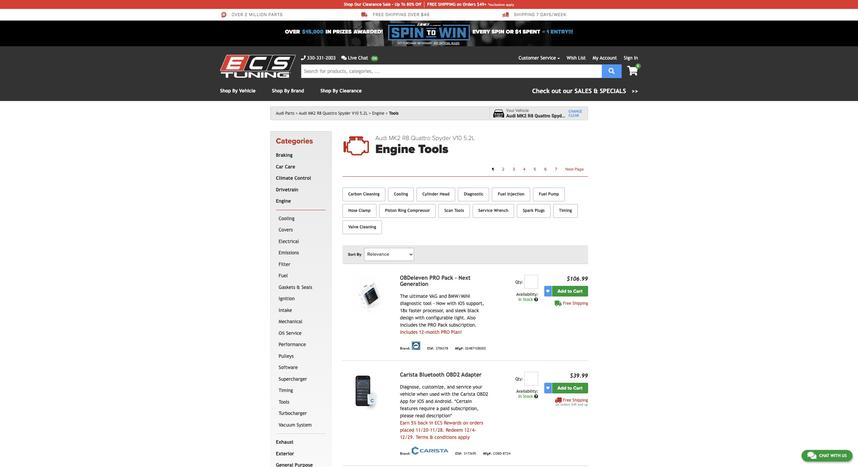 Task type: describe. For each thing, give the bounding box(es) containing it.
live
[[348, 55, 357, 61]]

0 vertical spatial 2
[[245, 12, 248, 18]]

scan
[[444, 208, 453, 213]]

hose clamp link
[[342, 204, 376, 218]]

spark plugs link
[[517, 204, 551, 218]]

orders inside diagnose, customize, and service your vehicle when used with the carista obd2 app for ios and android. *certain features require a paid subscription, please read description* earn 5% back in ecs rewards on orders placed 11/20-11/28. redeem 12/4- 12/29. terms & conditions apply
[[470, 420, 483, 426]]

includes
[[400, 329, 418, 335]]

carista inside diagnose, customize, and service your vehicle when used with the carista obd2 app for ios and android. *certain features require a paid subscription, please read description* earn 5% back in ecs rewards on orders placed 11/20-11/28. redeem 12/4- 12/29. terms & conditions apply
[[460, 391, 475, 397]]

2 inside paginated product list navigation navigation
[[502, 167, 504, 172]]

v10 inside the your vehicle audi mk2 r8 quattro spyder v10 5.2l
[[567, 113, 576, 119]]

service for customer service
[[540, 55, 556, 61]]

6
[[544, 167, 547, 172]]

024871obd02
[[465, 347, 486, 351]]

free inside free shipping on orders $49 and up
[[563, 398, 571, 403]]

no
[[398, 42, 402, 45]]

my account link
[[593, 55, 617, 61]]

scan tools
[[444, 208, 464, 213]]

clearance for by
[[340, 88, 362, 94]]

3
[[513, 167, 515, 172]]

comments image for chat
[[807, 451, 817, 460]]

ring
[[398, 208, 406, 213]]

the inside diagnose, customize, and service your vehicle when used with the carista obd2 app for ios and android. *certain features require a paid subscription, please read description* earn 5% back in ecs rewards on orders placed 11/20-11/28. redeem 12/4- 12/29. terms & conditions apply
[[452, 391, 459, 397]]

2003
[[326, 55, 336, 61]]

ios inside diagnose, customize, and service your vehicle when used with the carista obd2 app for ios and android. *certain features require a paid subscription, please read description* earn 5% back in ecs rewards on orders placed 11/20-11/28. redeem 12/4- 12/29. terms & conditions apply
[[417, 399, 424, 404]]

v10 for audi mk2 r8 quattro spyder v10 5.2l
[[352, 111, 359, 116]]

wish
[[567, 55, 577, 61]]

exterior link
[[275, 448, 324, 460]]

injection
[[507, 192, 524, 197]]

see official rules link
[[434, 41, 459, 46]]

331-
[[316, 55, 326, 61]]

valve cleaning link
[[342, 221, 382, 234]]

spyder for audi mk2 r8 quattro spyder v10 5.2l engine tools
[[432, 134, 451, 142]]

es#3173695 - cobd-bt24 - carista bluetooth obd2 adapter - diagnose, customize, and service your vehicle when used with the carista obd2 app for ios and android. *certain features require a paid subscription, please read description* - carista - audi bmw volkswagen mini porsche image
[[342, 372, 395, 411]]

also
[[467, 315, 476, 321]]

wish list
[[567, 55, 586, 61]]

& inside diagnose, customize, and service your vehicle when used with the carista obd2 app for ios and android. *certain features require a paid subscription, please read description* earn 5% back in ecs rewards on orders placed 11/20-11/28. redeem 12/4- 12/29. terms & conditions apply
[[430, 435, 433, 440]]

es#: for obd2
[[455, 452, 462, 456]]

obdeleven
[[400, 275, 428, 281]]

0 horizontal spatial cooling link
[[277, 213, 324, 224]]

0 vertical spatial 7
[[536, 12, 539, 18]]

0 vertical spatial cooling
[[394, 192, 408, 197]]

tools inside engine subcategories element
[[279, 399, 289, 405]]

0 horizontal spatial $49
[[421, 12, 430, 18]]

chat inside live chat link
[[358, 55, 368, 61]]

drivetrain
[[276, 187, 298, 192]]

0 vertical spatial shipping
[[514, 12, 535, 18]]

by for brand
[[284, 88, 290, 94]]

next inside "link"
[[565, 167, 574, 172]]

purchase
[[403, 42, 417, 45]]

climate
[[276, 175, 293, 181]]

add for $106.99
[[557, 288, 566, 294]]

free shipping over $49
[[373, 12, 430, 18]]

r8 inside the your vehicle audi mk2 r8 quattro spyder v10 5.2l
[[528, 113, 533, 119]]

entry!!!
[[551, 28, 573, 35]]

mfg#: for carista bluetooth obd2 adapter
[[483, 452, 492, 456]]

sign in
[[624, 55, 638, 61]]

add to cart button for $106.99
[[552, 286, 588, 297]]

7 inside paginated product list navigation navigation
[[555, 167, 557, 172]]

ultimate
[[409, 293, 428, 299]]

car care
[[276, 164, 295, 169]]

sort by
[[348, 252, 361, 257]]

diagnose,
[[400, 384, 421, 390]]

carbon cleaning link
[[342, 188, 385, 201]]

0 vertical spatial vehicle
[[239, 88, 256, 94]]

paid
[[440, 406, 450, 411]]

subscription,
[[451, 406, 479, 411]]

0 vertical spatial -
[[392, 2, 393, 7]]

audi parts
[[276, 111, 294, 116]]

valve
[[348, 225, 358, 229]]

stock for $106.99
[[523, 297, 533, 302]]

pro inside obdeleven pro pack - next generation
[[429, 275, 440, 281]]

mk2 for audi mk2 r8 quattro spyder v10 5.2l engine tools
[[389, 134, 401, 142]]

$1
[[515, 28, 521, 35]]

12-
[[419, 329, 426, 335]]

0 vertical spatial 1
[[547, 28, 549, 35]]

- inside obdeleven pro pack - next generation
[[455, 275, 457, 281]]

intake
[[279, 308, 292, 313]]

free for free shipping over $49
[[373, 12, 384, 18]]

2 link
[[498, 165, 509, 174]]

audi mk2 r8 quattro spyder v10 5.2l
[[299, 111, 368, 116]]

$106.99
[[567, 276, 588, 282]]

& for sales
[[594, 87, 598, 95]]

1 inside paginated product list navigation navigation
[[492, 167, 494, 172]]

change
[[569, 109, 582, 113]]

cylinder head link
[[417, 188, 455, 201]]

obdeleven pro pack - next generation link
[[400, 275, 471, 287]]

mk2 inside the your vehicle audi mk2 r8 quattro spyder v10 5.2l
[[517, 113, 527, 119]]

cleaning for valve cleaning
[[360, 225, 376, 229]]

rewards
[[444, 420, 462, 426]]

=
[[542, 28, 545, 35]]

- inside the ultimate vag and bmw/mini diagnostic tool - now with ios support, 18x faster processor, and sleek black design with configurable light. also includes the pro pack subscription. includes 12-month pro plan!
[[433, 301, 435, 306]]

5.2l for audi mk2 r8 quattro spyder v10 5.2l engine tools
[[464, 134, 475, 142]]

v10 for audi mk2 r8 quattro spyder v10 5.2l engine tools
[[453, 134, 462, 142]]

gaskets & seals
[[279, 285, 312, 290]]

shop for shop by clearance
[[320, 88, 331, 94]]

ignition link
[[277, 293, 324, 305]]

service
[[456, 384, 471, 390]]

vehicle inside the your vehicle audi mk2 r8 quattro spyder v10 5.2l
[[516, 108, 529, 113]]

list
[[578, 55, 586, 61]]

mfg#: 024871obd02
[[455, 347, 486, 351]]

exterior
[[276, 451, 294, 457]]

supercharger link
[[277, 374, 324, 385]]

$39.99
[[570, 373, 588, 379]]

in inside diagnose, customize, and service your vehicle when used with the carista obd2 app for ios and android. *certain features require a paid subscription, please read description* earn 5% back in ecs rewards on orders placed 11/20-11/28. redeem 12/4- 12/29. terms & conditions apply
[[429, 420, 433, 426]]

off
[[415, 2, 421, 7]]

scan tools link
[[439, 204, 470, 218]]

add to cart for $106.99
[[557, 288, 582, 294]]

0 vertical spatial timing link
[[553, 204, 578, 218]]

audi mk2 r8 quattro spyder v10 5.2l engine tools
[[375, 134, 475, 157]]

add to wish list image
[[546, 386, 550, 390]]

add for $39.99
[[557, 385, 566, 391]]

phone image
[[301, 55, 306, 60]]

5.2l inside the your vehicle audi mk2 r8 quattro spyder v10 5.2l
[[577, 113, 586, 119]]

parts
[[285, 111, 294, 116]]

11/20-
[[416, 427, 430, 433]]

brand: for obdeleven pro pack - next generation
[[400, 347, 410, 351]]

availability: for $39.99
[[516, 389, 538, 394]]

0 vertical spatial on
[[457, 2, 462, 7]]

question circle image
[[534, 298, 538, 302]]

mk2 for audi mk2 r8 quattro spyder v10 5.2l
[[308, 111, 316, 116]]

carista bluetooth obd2 adapter
[[400, 372, 482, 378]]

or
[[506, 28, 514, 35]]

0 vertical spatial timing
[[559, 208, 572, 213]]

and left service
[[447, 384, 455, 390]]

conditions
[[435, 435, 457, 440]]

the inside the ultimate vag and bmw/mini diagnostic tool - now with ios support, 18x faster processor, and sleek black design with configurable light. also includes the pro pack subscription. includes 12-month pro plan!
[[419, 322, 426, 328]]

1 vertical spatial pro
[[428, 322, 436, 328]]

and up 'require'
[[426, 399, 433, 404]]

customize,
[[422, 384, 446, 390]]

in for $106.99
[[518, 297, 522, 302]]

2 vertical spatial pro
[[441, 329, 450, 335]]

diagnostic
[[464, 192, 483, 197]]

mechanical
[[279, 319, 302, 324]]

0
[[637, 64, 639, 68]]

climate control
[[276, 175, 311, 181]]

11/28.
[[430, 427, 444, 433]]

spin
[[492, 28, 504, 35]]

filter link
[[277, 259, 324, 270]]

us
[[842, 454, 847, 458]]

stock for $39.99
[[523, 394, 533, 399]]

shipping 7 days/week link
[[502, 12, 566, 18]]

chat inside chat with us link
[[819, 454, 829, 458]]

shop for shop by brand
[[272, 88, 283, 94]]

obd2 inside diagnose, customize, and service your vehicle when used with the carista obd2 app for ios and android. *certain features require a paid subscription, please read description* earn 5% back in ecs rewards on orders placed 11/20-11/28. redeem 12/4- 12/29. terms & conditions apply
[[477, 391, 488, 397]]

fuel pump link
[[533, 188, 565, 201]]

mechanical link
[[277, 316, 324, 328]]

es#3706578 - 024871obd02 - obdeleven pro pack - next generation - the ultimate vag and bmw/mini diagnostic tool - now with ios support, 18x faster processor, and sleek black design with configurable light. also includes the pro pack subscription. - obdeleven - audi bmw volkswagen mini image
[[342, 275, 395, 314]]

over for over 2 million parts
[[232, 12, 243, 18]]

80%
[[407, 2, 414, 7]]

pack inside obdeleven pro pack - next generation
[[442, 275, 453, 281]]

1 vertical spatial engine link
[[275, 196, 324, 207]]

by for vehicle
[[232, 88, 238, 94]]

million
[[249, 12, 267, 18]]

ecs tuning 'spin to win' contest logo image
[[388, 23, 470, 40]]

cart for $106.99
[[573, 288, 582, 294]]

0 vertical spatial cooling link
[[388, 188, 414, 201]]

clear
[[569, 113, 579, 117]]

engine for the bottom engine link
[[276, 198, 291, 204]]

shop by clearance
[[320, 88, 362, 94]]

category navigation element
[[270, 131, 331, 467]]

5%
[[411, 420, 416, 426]]

.
[[459, 42, 460, 45]]

service inside 'link'
[[478, 208, 493, 213]]



Task type: locate. For each thing, give the bounding box(es) containing it.
obd2
[[446, 372, 460, 378], [477, 391, 488, 397]]

pack down configurable
[[438, 322, 448, 328]]

2
[[245, 12, 248, 18], [502, 167, 504, 172]]

month
[[426, 329, 440, 335]]

fuel injection
[[498, 192, 524, 197]]

1 vertical spatial &
[[297, 285, 300, 290]]

v10 inside "audi mk2 r8 quattro spyder v10 5.2l engine tools"
[[453, 134, 462, 142]]

spyder inside the your vehicle audi mk2 r8 quattro spyder v10 5.2l
[[551, 113, 566, 119]]

0 horizontal spatial in
[[325, 28, 331, 35]]

1 vertical spatial timing
[[279, 388, 293, 393]]

0 vertical spatial in
[[325, 28, 331, 35]]

spyder for audi mk2 r8 quattro spyder v10 5.2l
[[338, 111, 351, 116]]

1 vertical spatial ios
[[417, 399, 424, 404]]

the
[[400, 293, 408, 299]]

1 link
[[488, 165, 498, 174]]

0 horizontal spatial obd2
[[446, 372, 460, 378]]

with left us
[[831, 454, 841, 458]]

5.2l inside "audi mk2 r8 quattro spyder v10 5.2l engine tools"
[[464, 134, 475, 142]]

brand: down 12/29.
[[400, 452, 410, 456]]

fuel for fuel pump
[[539, 192, 547, 197]]

tools inside "audi mk2 r8 quattro spyder v10 5.2l engine tools"
[[418, 142, 448, 157]]

add to cart button for $39.99
[[552, 383, 588, 393]]

audi for audi mk2 r8 quattro spyder v10 5.2l engine tools
[[375, 134, 387, 142]]

comments image left live
[[341, 55, 347, 60]]

on left the up
[[556, 403, 559, 407]]

software link
[[277, 362, 324, 374]]

5.2l for audi mk2 r8 quattro spyder v10 5.2l
[[360, 111, 368, 116]]

features
[[400, 406, 418, 411]]

in stock for $39.99
[[518, 394, 534, 399]]

330-331-2003
[[307, 55, 336, 61]]

0 vertical spatial apply
[[506, 3, 514, 6]]

orders up 12/4-
[[470, 420, 483, 426]]

audi inside the your vehicle audi mk2 r8 quattro spyder v10 5.2l
[[506, 113, 516, 119]]

to for $106.99
[[568, 288, 572, 294]]

hose clamp
[[348, 208, 371, 213]]

0 vertical spatial engine
[[372, 111, 384, 116]]

0 vertical spatial $49
[[421, 12, 430, 18]]

0 horizontal spatial ios
[[417, 399, 424, 404]]

earn
[[400, 420, 410, 426]]

1 vertical spatial in
[[429, 420, 433, 426]]

1 vertical spatial chat
[[819, 454, 829, 458]]

1 vertical spatial engine
[[375, 142, 415, 157]]

and inside free shipping on orders $49 and up
[[578, 403, 583, 407]]

over for over $15,000 in prizes
[[285, 28, 300, 35]]

braking link
[[275, 150, 324, 161]]

next up bmw/mini
[[459, 275, 471, 281]]

service up performance
[[286, 330, 302, 336]]

pro left plan!
[[441, 329, 450, 335]]

2 right 1 link at the top right
[[502, 167, 504, 172]]

2 add to cart from the top
[[557, 385, 582, 391]]

1 qty: from the top
[[515, 280, 523, 285]]

clearance for our
[[363, 2, 382, 7]]

0 vertical spatial add to cart button
[[552, 286, 588, 297]]

brand: for carista bluetooth obd2 adapter
[[400, 452, 410, 456]]

cooling link up ring
[[388, 188, 414, 201]]

0 horizontal spatial mfg#:
[[455, 347, 464, 351]]

r8 inside "audi mk2 r8 quattro spyder v10 5.2l engine tools"
[[402, 134, 409, 142]]

1 horizontal spatial mfg#:
[[483, 452, 492, 456]]

0 horizontal spatial -
[[392, 2, 393, 7]]

next page link
[[561, 165, 588, 174]]

0 vertical spatial clearance
[[363, 2, 382, 7]]

shop by brand
[[272, 88, 304, 94]]

330-331-2003 link
[[301, 54, 336, 62]]

- right tool
[[433, 301, 435, 306]]

quattro inside "audi mk2 r8 quattro spyder v10 5.2l engine tools"
[[411, 134, 431, 142]]

1 vertical spatial cooling link
[[277, 213, 324, 224]]

18x
[[400, 308, 407, 313]]

by for clearance
[[333, 88, 338, 94]]

question circle image
[[534, 395, 538, 399]]

1 horizontal spatial obd2
[[477, 391, 488, 397]]

with down 'faster' on the bottom of page
[[415, 315, 425, 321]]

mfg#: for obdeleven pro pack - next generation
[[455, 347, 464, 351]]

1 horizontal spatial timing link
[[553, 204, 578, 218]]

vehicle down ecs tuning image
[[239, 88, 256, 94]]

braking
[[276, 153, 293, 158]]

cooling inside engine subcategories element
[[279, 216, 294, 221]]

carbon cleaning
[[348, 192, 380, 197]]

r8 for audi mk2 r8 quattro spyder v10 5.2l engine tools
[[402, 134, 409, 142]]

1 cart from the top
[[573, 288, 582, 294]]

2 cart from the top
[[573, 385, 582, 391]]

apply
[[506, 3, 514, 6], [458, 435, 470, 440]]

up
[[395, 2, 400, 7]]

1 vertical spatial carista
[[460, 391, 475, 397]]

1 horizontal spatial comments image
[[807, 451, 817, 460]]

stock left question circle image
[[523, 394, 533, 399]]

search image
[[609, 68, 615, 74]]

2 add from the top
[[557, 385, 566, 391]]

1 horizontal spatial the
[[452, 391, 459, 397]]

the up *certain
[[452, 391, 459, 397]]

es#: left the 3706578
[[427, 347, 434, 351]]

audi inside "audi mk2 r8 quattro spyder v10 5.2l engine tools"
[[375, 134, 387, 142]]

ios down when
[[417, 399, 424, 404]]

apply right *exclusions
[[506, 3, 514, 6]]

1 horizontal spatial mk2
[[389, 134, 401, 142]]

cart down $39.99
[[573, 385, 582, 391]]

audi for audi parts
[[276, 111, 284, 116]]

1 vertical spatial -
[[455, 275, 457, 281]]

0 horizontal spatial 2
[[245, 12, 248, 18]]

availability: for $106.99
[[516, 292, 538, 297]]

ignition
[[279, 296, 295, 302]]

mfg#: left the cobd-
[[483, 452, 492, 456]]

brand:
[[400, 347, 410, 351], [400, 452, 410, 456]]

customer service button
[[519, 54, 560, 62]]

carista down service
[[460, 391, 475, 397]]

2 in stock from the top
[[518, 394, 534, 399]]

0 horizontal spatial comments image
[[341, 55, 347, 60]]

shipping
[[514, 12, 535, 18], [573, 301, 588, 306], [573, 398, 588, 403]]

pulleys link
[[277, 351, 324, 362]]

by left brand
[[284, 88, 290, 94]]

comments image inside live chat link
[[341, 55, 347, 60]]

stock left question circle icon
[[523, 297, 533, 302]]

0 horizontal spatial vehicle
[[239, 88, 256, 94]]

intake link
[[277, 305, 324, 316]]

ecs tuning image
[[220, 55, 295, 78]]

piston ring compressor link
[[379, 204, 436, 218]]

carbon
[[348, 192, 362, 197]]

2 vertical spatial on
[[463, 420, 468, 426]]

a
[[436, 406, 439, 411]]

service right customer
[[540, 55, 556, 61]]

with inside diagnose, customize, and service your vehicle when used with the carista obd2 app for ios and android. *certain features require a paid subscription, please read description* earn 5% back in ecs rewards on orders placed 11/20-11/28. redeem 12/4- 12/29. terms & conditions apply
[[441, 391, 450, 397]]

cleaning right carbon
[[363, 192, 380, 197]]

audi for audi mk2 r8 quattro spyder v10 5.2l
[[299, 111, 307, 116]]

1 horizontal spatial apply
[[506, 3, 514, 6]]

fuel injection link
[[492, 188, 530, 201]]

4 link
[[519, 165, 530, 174]]

2 availability: from the top
[[516, 389, 538, 394]]

1 availability: from the top
[[516, 292, 538, 297]]

0 vertical spatial qty:
[[515, 280, 523, 285]]

in left ecs
[[429, 420, 433, 426]]

0 horizontal spatial &
[[297, 285, 300, 290]]

and
[[439, 293, 447, 299], [446, 308, 454, 313], [447, 384, 455, 390], [426, 399, 433, 404], [578, 403, 583, 407]]

shop for shop our clearance sale - up to 80% off
[[344, 2, 353, 7]]

cooling up ring
[[394, 192, 408, 197]]

shipping for free shipping
[[573, 301, 588, 306]]

sign
[[624, 55, 633, 61]]

and left the up
[[578, 403, 583, 407]]

0 horizontal spatial 5.2l
[[360, 111, 368, 116]]

cylinder
[[422, 192, 438, 197]]

vehicle right your
[[516, 108, 529, 113]]

sales & specials
[[575, 87, 626, 95]]

2 left million
[[245, 12, 248, 18]]

3706578
[[436, 347, 448, 351]]

0 vertical spatial service
[[540, 55, 556, 61]]

free left the up
[[563, 398, 571, 403]]

shipping inside free shipping on orders $49 and up
[[573, 398, 588, 403]]

fuel inside engine subcategories element
[[279, 273, 288, 279]]

in left question circle icon
[[518, 297, 522, 302]]

1 horizontal spatial r8
[[402, 134, 409, 142]]

12/4-
[[464, 427, 476, 433]]

the ultimate vag and bmw/mini diagnostic tool - now with ios support, 18x faster processor, and sleek black design with configurable light. also includes the pro pack subscription. includes 12-month pro plan!
[[400, 293, 484, 335]]

subscription.
[[449, 322, 477, 328]]

in stock for $106.99
[[518, 297, 534, 302]]

0 vertical spatial over
[[232, 12, 243, 18]]

your
[[473, 384, 482, 390]]

ios inside the ultimate vag and bmw/mini diagnostic tool - now with ios support, 18x faster processor, and sleek black design with configurable light. also includes the pro pack subscription. includes 12-month pro plan!
[[458, 301, 465, 306]]

0 horizontal spatial mk2
[[308, 111, 316, 116]]

quattro for audi mk2 r8 quattro spyder v10 5.2l
[[323, 111, 337, 116]]

& right the sales
[[594, 87, 598, 95]]

1 horizontal spatial cooling
[[394, 192, 408, 197]]

next left 'page'
[[565, 167, 574, 172]]

1 stock from the top
[[523, 297, 533, 302]]

1 horizontal spatial fuel
[[498, 192, 506, 197]]

pro up the month
[[428, 322, 436, 328]]

1 horizontal spatial on
[[463, 420, 468, 426]]

in right sign
[[634, 55, 638, 61]]

free for free shipping
[[563, 301, 571, 306]]

fuel for fuel
[[279, 273, 288, 279]]

fuel for fuel injection
[[498, 192, 506, 197]]

orders left the up
[[560, 403, 570, 407]]

add to cart button up free shipping
[[552, 286, 588, 297]]

on right ping
[[457, 2, 462, 7]]

0 link
[[622, 63, 641, 76]]

1 horizontal spatial clearance
[[363, 2, 382, 7]]

0 vertical spatial to
[[568, 288, 572, 294]]

on inside free shipping on orders $49 and up
[[556, 403, 559, 407]]

0 vertical spatial &
[[594, 87, 598, 95]]

1 horizontal spatial &
[[430, 435, 433, 440]]

0 horizontal spatial spyder
[[338, 111, 351, 116]]

1 horizontal spatial timing
[[559, 208, 572, 213]]

3173695
[[464, 452, 476, 456]]

& down 11/28.
[[430, 435, 433, 440]]

2 brand: from the top
[[400, 452, 410, 456]]

cooling up covers
[[279, 216, 294, 221]]

r8
[[317, 111, 321, 116], [528, 113, 533, 119], [402, 134, 409, 142]]

in left prizes in the left of the page
[[325, 28, 331, 35]]

timing down fuel pump link at right
[[559, 208, 572, 213]]

exhaust link
[[275, 437, 324, 448]]

1 horizontal spatial $49
[[571, 403, 577, 407]]

add to cart up free shipping on orders $49 and up
[[557, 385, 582, 391]]

audi
[[276, 111, 284, 116], [299, 111, 307, 116], [506, 113, 516, 119], [375, 134, 387, 142]]

engine inside category navigation element
[[276, 198, 291, 204]]

*certain
[[454, 399, 472, 404]]

2 vertical spatial engine
[[276, 198, 291, 204]]

& for gaskets
[[297, 285, 300, 290]]

5.2l
[[360, 111, 368, 116], [577, 113, 586, 119], [464, 134, 475, 142]]

1 vertical spatial 1
[[492, 167, 494, 172]]

1 horizontal spatial in
[[429, 420, 433, 426]]

0 vertical spatial pro
[[429, 275, 440, 281]]

1 vertical spatial cooling
[[279, 216, 294, 221]]

0 horizontal spatial chat
[[358, 55, 368, 61]]

1 vertical spatial free
[[563, 301, 571, 306]]

to for $39.99
[[568, 385, 572, 391]]

shopping cart image
[[627, 66, 638, 76]]

apply inside diagnose, customize, and service your vehicle when used with the carista obd2 app for ios and android. *certain features require a paid subscription, please read description* earn 5% back in ecs rewards on orders placed 11/20-11/28. redeem 12/4- 12/29. terms & conditions apply
[[458, 435, 470, 440]]

2 horizontal spatial spyder
[[551, 113, 566, 119]]

0 horizontal spatial carista
[[400, 372, 418, 378]]

fuel down filter
[[279, 273, 288, 279]]

covers link
[[277, 224, 324, 236]]

& left seals on the left bottom
[[297, 285, 300, 290]]

5
[[534, 167, 536, 172]]

the
[[419, 322, 426, 328], [452, 391, 459, 397]]

valve cleaning
[[348, 225, 376, 229]]

next page
[[565, 167, 584, 172]]

vacuum
[[279, 422, 295, 428]]

availability: up question circle image
[[516, 389, 538, 394]]

obdeleven - corporate logo image
[[412, 341, 420, 350]]

- left up
[[392, 2, 393, 7]]

pack inside the ultimate vag and bmw/mini diagnostic tool - now with ios support, 18x faster processor, and sleek black design with configurable light. also includes the pro pack subscription. includes 12-month pro plan!
[[438, 322, 448, 328]]

0 vertical spatial pack
[[442, 275, 453, 281]]

mk2 inside "audi mk2 r8 quattro spyder v10 5.2l engine tools"
[[389, 134, 401, 142]]

free ship ping on orders $49+ *exclusions apply
[[427, 2, 514, 7]]

add right add to wish list image
[[557, 385, 566, 391]]

every
[[473, 28, 490, 35]]

add to cart for $39.99
[[557, 385, 582, 391]]

0 vertical spatial free
[[373, 12, 384, 18]]

spyder inside "audi mk2 r8 quattro spyder v10 5.2l engine tools"
[[432, 134, 451, 142]]

tool
[[423, 301, 432, 306]]

2 add to cart button from the top
[[552, 383, 588, 393]]

es#: for pack
[[427, 347, 434, 351]]

chat right live
[[358, 55, 368, 61]]

carista - corporate logo image
[[412, 447, 448, 455]]

0 vertical spatial cart
[[573, 288, 582, 294]]

0 vertical spatial chat
[[358, 55, 368, 61]]

chat with us link
[[802, 450, 853, 462]]

add to wish list image
[[546, 290, 550, 293]]

clearance up audi mk2 r8 quattro spyder v10 5.2l link
[[340, 88, 362, 94]]

see
[[434, 42, 438, 45]]

availability: up question circle icon
[[516, 292, 538, 297]]

piston
[[385, 208, 397, 213]]

plugs
[[535, 208, 545, 213]]

- up bmw/mini
[[455, 275, 457, 281]]

shop for shop by vehicle
[[220, 88, 231, 94]]

free shipping on orders $49 and up
[[556, 398, 588, 407]]

add right add to wish list icon
[[557, 288, 566, 294]]

1 horizontal spatial engine link
[[372, 111, 388, 116]]

1 brand: from the top
[[400, 347, 410, 351]]

1 left the '2' link at right
[[492, 167, 494, 172]]

engine subcategories element
[[276, 210, 326, 434]]

in for $39.99
[[518, 394, 522, 399]]

spent
[[523, 28, 540, 35]]

es#: left 3173695
[[455, 452, 462, 456]]

engine for the top engine link
[[372, 111, 384, 116]]

in left question circle image
[[518, 394, 522, 399]]

330-
[[307, 55, 316, 61]]

obd2 down your
[[477, 391, 488, 397]]

require
[[419, 406, 435, 411]]

1 vertical spatial over
[[285, 28, 300, 35]]

0 horizontal spatial next
[[459, 275, 471, 281]]

0 vertical spatial obd2
[[446, 372, 460, 378]]

2 horizontal spatial v10
[[567, 113, 576, 119]]

orders inside free shipping on orders $49 and up
[[560, 403, 570, 407]]

service left 'wrench'
[[478, 208, 493, 213]]

gaskets
[[279, 285, 295, 290]]

carista up diagnose,
[[400, 372, 418, 378]]

up
[[584, 403, 588, 407]]

over left million
[[232, 12, 243, 18]]

ios up the sleek
[[458, 301, 465, 306]]

pulleys
[[279, 353, 294, 359]]

diagnostic
[[400, 301, 422, 306]]

fuel left injection
[[498, 192, 506, 197]]

0 vertical spatial the
[[419, 322, 426, 328]]

when
[[417, 391, 428, 397]]

mfg#: cobd-bt24
[[483, 452, 510, 456]]

0 horizontal spatial clearance
[[340, 88, 362, 94]]

qty: for carista bluetooth obd2 adapter
[[515, 377, 523, 381]]

by right sort
[[357, 252, 361, 257]]

mfg#: left 024871obd02
[[455, 347, 464, 351]]

0 vertical spatial in
[[634, 55, 638, 61]]

electrical
[[279, 239, 299, 244]]

1 horizontal spatial es#:
[[455, 452, 462, 456]]

timing link down supercharger on the left bottom
[[277, 385, 324, 397]]

categories
[[276, 137, 313, 146]]

with up android.
[[441, 391, 450, 397]]

apply inside "free ship ping on orders $49+ *exclusions apply"
[[506, 3, 514, 6]]

cleaning right valve on the top left
[[360, 225, 376, 229]]

1 horizontal spatial 7
[[555, 167, 557, 172]]

1 horizontal spatial over
[[285, 28, 300, 35]]

cleaning for carbon cleaning
[[363, 192, 380, 197]]

quattro for audi mk2 r8 quattro spyder v10 5.2l engine tools
[[411, 134, 431, 142]]

service inside engine subcategories element
[[286, 330, 302, 336]]

timing inside engine subcategories element
[[279, 388, 293, 393]]

timing link down the pump on the right
[[553, 204, 578, 218]]

Search text field
[[301, 64, 602, 78]]

shipping up every spin or $1 spent = 1 entry!!!
[[514, 12, 535, 18]]

comments image inside chat with us link
[[807, 451, 817, 460]]

comments image
[[341, 55, 347, 60], [807, 451, 817, 460]]

1 vertical spatial add to cart button
[[552, 383, 588, 393]]

1 horizontal spatial quattro
[[411, 134, 431, 142]]

shop
[[344, 2, 353, 7], [220, 88, 231, 94], [272, 88, 283, 94], [320, 88, 331, 94]]

add to cart button up free shipping on orders $49 and up
[[552, 383, 588, 393]]

1 add to cart from the top
[[557, 288, 582, 294]]

cart for $39.99
[[573, 385, 582, 391]]

1 horizontal spatial 2
[[502, 167, 504, 172]]

-
[[392, 2, 393, 7], [455, 275, 457, 281], [433, 301, 435, 306]]

timing link inside engine subcategories element
[[277, 385, 324, 397]]

& inside engine subcategories element
[[297, 285, 300, 290]]

2 to from the top
[[568, 385, 572, 391]]

2 qty: from the top
[[515, 377, 523, 381]]

1 add from the top
[[557, 288, 566, 294]]

cart
[[573, 288, 582, 294], [573, 385, 582, 391]]

description*
[[426, 413, 452, 418]]

0 horizontal spatial timing
[[279, 388, 293, 393]]

by up audi mk2 r8 quattro spyder v10 5.2l link
[[333, 88, 338, 94]]

free down $106.99
[[563, 301, 571, 306]]

1 horizontal spatial -
[[433, 301, 435, 306]]

service wrench
[[478, 208, 508, 213]]

add to cart up free shipping
[[557, 288, 582, 294]]

fuel left the pump on the right
[[539, 192, 547, 197]]

0 vertical spatial engine link
[[372, 111, 388, 116]]

next inside obdeleven pro pack - next generation
[[459, 275, 471, 281]]

service inside "popup button"
[[540, 55, 556, 61]]

shipping down $106.99
[[573, 301, 588, 306]]

clamp
[[359, 208, 371, 213]]

0 vertical spatial carista
[[400, 372, 418, 378]]

over $15,000 in prizes
[[285, 28, 352, 35]]

1 vertical spatial cart
[[573, 385, 582, 391]]

free down shop our clearance sale - up to 80% off
[[373, 12, 384, 18]]

7 right the 6 link
[[555, 167, 557, 172]]

0 vertical spatial orders
[[560, 403, 570, 407]]

1 horizontal spatial orders
[[560, 403, 570, 407]]

r8 for audi mk2 r8 quattro spyder v10 5.2l
[[317, 111, 321, 116]]

0 horizontal spatial engine link
[[275, 196, 324, 207]]

2 horizontal spatial service
[[540, 55, 556, 61]]

$49 left the up
[[571, 403, 577, 407]]

control
[[294, 175, 311, 181]]

qty: for obdeleven pro pack - next generation
[[515, 280, 523, 285]]

cart down $106.99
[[573, 288, 582, 294]]

live chat
[[348, 55, 368, 61]]

clearance right 'our'
[[363, 2, 382, 7]]

1 add to cart button from the top
[[552, 286, 588, 297]]

7 left "days/week"
[[536, 12, 539, 18]]

processor,
[[423, 308, 444, 313]]

1 in stock from the top
[[518, 297, 534, 302]]

$49 inside free shipping on orders $49 and up
[[571, 403, 577, 407]]

tools link
[[277, 397, 324, 408]]

black
[[468, 308, 479, 313]]

quattro inside the your vehicle audi mk2 r8 quattro spyder v10 5.2l
[[535, 113, 550, 119]]

0 horizontal spatial apply
[[458, 435, 470, 440]]

brand: left obdeleven - corporate logo
[[400, 347, 410, 351]]

2 horizontal spatial on
[[556, 403, 559, 407]]

by down ecs tuning image
[[232, 88, 238, 94]]

on inside diagnose, customize, and service your vehicle when used with the carista obd2 app for ios and android. *certain features require a paid subscription, please read description* earn 5% back in ecs rewards on orders placed 11/20-11/28. redeem 12/4- 12/29. terms & conditions apply
[[463, 420, 468, 426]]

to up free shipping
[[568, 288, 572, 294]]

1 horizontal spatial ios
[[458, 301, 465, 306]]

on up 12/4-
[[463, 420, 468, 426]]

comments image left chat with us
[[807, 451, 817, 460]]

shipping for free shipping on orders $49 and up
[[573, 398, 588, 403]]

over left $15,000
[[285, 28, 300, 35]]

1 vertical spatial vehicle
[[516, 108, 529, 113]]

0 horizontal spatial r8
[[317, 111, 321, 116]]

and up the now on the bottom of page
[[439, 293, 447, 299]]

1 vertical spatial 7
[[555, 167, 557, 172]]

cooling link up covers
[[277, 213, 324, 224]]

pro up vag
[[429, 275, 440, 281]]

None number field
[[525, 275, 538, 289], [525, 372, 538, 386], [525, 275, 538, 289], [525, 372, 538, 386]]

2 horizontal spatial 5.2l
[[577, 113, 586, 119]]

1 horizontal spatial carista
[[460, 391, 475, 397]]

2 stock from the top
[[523, 394, 533, 399]]

comments image for live
[[341, 55, 347, 60]]

1 horizontal spatial cooling link
[[388, 188, 414, 201]]

shop inside shop our clearance sale - up to 80% off link
[[344, 2, 353, 7]]

service for oil service
[[286, 330, 302, 336]]

$49 right over at the left of page
[[421, 12, 430, 18]]

app
[[400, 399, 408, 404]]

our
[[354, 2, 361, 7]]

1 vertical spatial orders
[[470, 420, 483, 426]]

1 to from the top
[[568, 288, 572, 294]]

pack up bmw/mini
[[442, 275, 453, 281]]

paginated product list navigation navigation
[[375, 165, 588, 174]]

with down bmw/mini
[[447, 301, 456, 306]]

obd2 up service
[[446, 372, 460, 378]]

mk2
[[308, 111, 316, 116], [517, 113, 527, 119], [389, 134, 401, 142]]

and left the sleek
[[446, 308, 454, 313]]

rules
[[451, 42, 459, 45]]

to up free shipping on orders $49 and up
[[568, 385, 572, 391]]

engine inside "audi mk2 r8 quattro spyder v10 5.2l engine tools"
[[375, 142, 415, 157]]



Task type: vqa. For each thing, say whether or not it's contained in the screenshot.
car's
no



